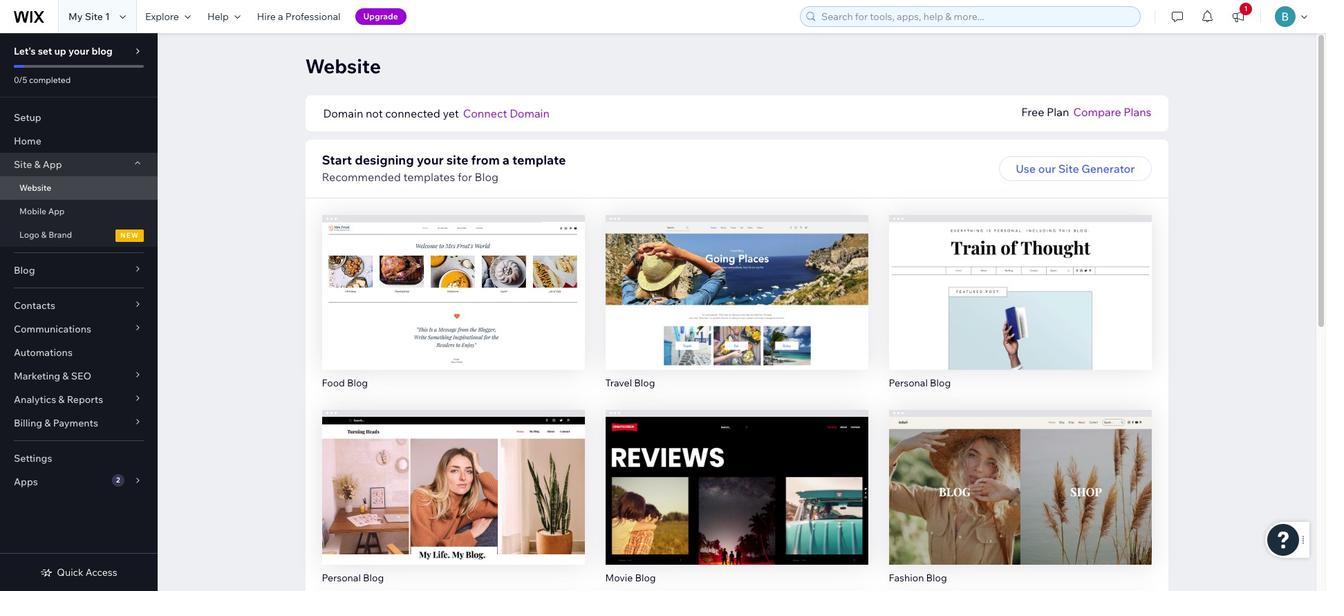 Task type: locate. For each thing, give the bounding box(es) containing it.
hire a professional link
[[249, 0, 349, 33]]

website up not
[[305, 54, 381, 78]]

0 horizontal spatial a
[[278, 10, 283, 23]]

quick
[[57, 566, 83, 579]]

& left seo
[[62, 370, 69, 382]]

professional
[[285, 10, 341, 23]]

edit button
[[424, 269, 482, 294], [708, 269, 766, 294], [991, 269, 1050, 294], [424, 464, 482, 489], [708, 464, 766, 489], [991, 464, 1050, 489]]

0 vertical spatial your
[[68, 45, 89, 57]]

1 vertical spatial a
[[503, 152, 510, 168]]

site down home
[[14, 158, 32, 171]]

settings link
[[0, 447, 158, 470]]

0/5 completed
[[14, 75, 71, 85]]

website
[[305, 54, 381, 78], [19, 183, 51, 193]]

0 horizontal spatial your
[[68, 45, 89, 57]]

domain right connect at the top of the page
[[510, 107, 550, 120]]

1 vertical spatial personal blog
[[322, 572, 384, 584]]

website down "site & app"
[[19, 183, 51, 193]]

site & app
[[14, 158, 62, 171]]

domain
[[323, 107, 363, 120], [510, 107, 550, 120]]

0 horizontal spatial domain
[[323, 107, 363, 120]]

1
[[1245, 4, 1248, 13], [105, 10, 110, 23]]

site inside popup button
[[14, 158, 32, 171]]

quick access button
[[40, 566, 117, 579]]

start designing your site from a template recommended templates for blog
[[322, 152, 566, 184]]

your inside sidebar element
[[68, 45, 89, 57]]

use our site generator button
[[1000, 156, 1152, 181]]

app
[[43, 158, 62, 171], [48, 206, 65, 216]]

& right billing
[[44, 417, 51, 430]]

0 horizontal spatial personal
[[322, 572, 361, 584]]

site right my at the left
[[85, 10, 103, 23]]

communications
[[14, 323, 91, 335]]

0 horizontal spatial 1
[[105, 10, 110, 23]]

blog
[[475, 170, 499, 184], [14, 264, 35, 277], [347, 377, 368, 389], [634, 377, 655, 389], [930, 377, 951, 389], [363, 572, 384, 584], [635, 572, 656, 584], [926, 572, 947, 584]]

analytics & reports button
[[0, 388, 158, 412]]

view
[[441, 304, 466, 317], [724, 304, 750, 317], [1008, 304, 1033, 317], [441, 498, 466, 512], [724, 498, 750, 512], [1008, 498, 1033, 512]]

your
[[68, 45, 89, 57], [417, 152, 444, 168]]

access
[[86, 566, 117, 579]]

start
[[322, 152, 352, 168]]

site right 'our'
[[1059, 162, 1079, 176]]

& down home
[[34, 158, 41, 171]]

edit
[[443, 274, 464, 288], [726, 274, 747, 288], [1010, 274, 1031, 288], [443, 469, 464, 483], [726, 469, 747, 483], [1010, 469, 1031, 483]]

settings
[[14, 452, 52, 465]]

upgrade button
[[355, 8, 407, 25]]

1 horizontal spatial personal
[[889, 377, 928, 389]]

your up templates
[[417, 152, 444, 168]]

1 vertical spatial your
[[417, 152, 444, 168]]

1 vertical spatial website
[[19, 183, 51, 193]]

a
[[278, 10, 283, 23], [503, 152, 510, 168]]

template
[[513, 152, 566, 168]]

quick access
[[57, 566, 117, 579]]

let's
[[14, 45, 36, 57]]

templates
[[404, 170, 455, 184]]

& inside popup button
[[58, 394, 65, 406]]

& for analytics
[[58, 394, 65, 406]]

a right from
[[503, 152, 510, 168]]

use our site generator
[[1016, 162, 1135, 176]]

compare
[[1074, 105, 1122, 119]]

designing
[[355, 152, 414, 168]]

1 vertical spatial personal
[[322, 572, 361, 584]]

1 horizontal spatial a
[[503, 152, 510, 168]]

personal blog
[[889, 377, 951, 389], [322, 572, 384, 584]]

a right hire
[[278, 10, 283, 23]]

my site 1
[[68, 10, 110, 23]]

1 horizontal spatial personal blog
[[889, 377, 951, 389]]

0 horizontal spatial website
[[19, 183, 51, 193]]

app right mobile
[[48, 206, 65, 216]]

my
[[68, 10, 83, 23]]

&
[[34, 158, 41, 171], [41, 230, 47, 240], [62, 370, 69, 382], [58, 394, 65, 406], [44, 417, 51, 430]]

app down the home link
[[43, 158, 62, 171]]

0 horizontal spatial site
[[14, 158, 32, 171]]

marketing & seo button
[[0, 364, 158, 388]]

1 domain from the left
[[323, 107, 363, 120]]

1 horizontal spatial site
[[85, 10, 103, 23]]

recommended
[[322, 170, 401, 184]]

mobile
[[19, 206, 46, 216]]

plan
[[1047, 105, 1070, 119]]

personal
[[889, 377, 928, 389], [322, 572, 361, 584]]

fashion blog
[[889, 572, 947, 584]]

upgrade
[[363, 11, 398, 21]]

0 vertical spatial app
[[43, 158, 62, 171]]

& right logo
[[41, 230, 47, 240]]

domain left not
[[323, 107, 363, 120]]

1 horizontal spatial website
[[305, 54, 381, 78]]

communications button
[[0, 317, 158, 341]]

0 vertical spatial website
[[305, 54, 381, 78]]

analytics
[[14, 394, 56, 406]]

0 vertical spatial personal
[[889, 377, 928, 389]]

marketing & seo
[[14, 370, 91, 382]]

1 horizontal spatial 1
[[1245, 4, 1248, 13]]

1 horizontal spatial your
[[417, 152, 444, 168]]

free plan compare plans
[[1022, 105, 1152, 119]]

your right up
[[68, 45, 89, 57]]

1 vertical spatial app
[[48, 206, 65, 216]]

2 horizontal spatial site
[[1059, 162, 1079, 176]]

& left reports
[[58, 394, 65, 406]]

mobile app link
[[0, 200, 158, 223]]

sidebar element
[[0, 33, 158, 591]]

explore
[[145, 10, 179, 23]]

site
[[85, 10, 103, 23], [14, 158, 32, 171], [1059, 162, 1079, 176]]

site
[[447, 152, 469, 168]]

1 horizontal spatial domain
[[510, 107, 550, 120]]

0 vertical spatial a
[[278, 10, 283, 23]]

free
[[1022, 105, 1045, 119]]

& inside popup button
[[34, 158, 41, 171]]

not
[[366, 107, 383, 120]]

contacts button
[[0, 294, 158, 317]]



Task type: vqa. For each thing, say whether or not it's contained in the screenshot.
Movie Blog
yes



Task type: describe. For each thing, give the bounding box(es) containing it.
connected
[[385, 107, 440, 120]]

home
[[14, 135, 41, 147]]

brand
[[49, 230, 72, 240]]

plans
[[1124, 105, 1152, 119]]

billing & payments
[[14, 417, 98, 430]]

2
[[116, 476, 120, 485]]

apps
[[14, 476, 38, 488]]

logo & brand
[[19, 230, 72, 240]]

up
[[54, 45, 66, 57]]

site & app button
[[0, 153, 158, 176]]

yet
[[443, 107, 459, 120]]

0 vertical spatial personal blog
[[889, 377, 951, 389]]

movie
[[606, 572, 633, 584]]

app inside popup button
[[43, 158, 62, 171]]

hire
[[257, 10, 276, 23]]

analytics & reports
[[14, 394, 103, 406]]

billing & payments button
[[0, 412, 158, 435]]

1 inside button
[[1245, 4, 1248, 13]]

billing
[[14, 417, 42, 430]]

2 domain from the left
[[510, 107, 550, 120]]

our
[[1039, 162, 1056, 176]]

generator
[[1082, 162, 1135, 176]]

travel
[[606, 377, 632, 389]]

home link
[[0, 129, 158, 153]]

& for site
[[34, 158, 41, 171]]

domain not connected yet connect domain
[[323, 107, 550, 120]]

movie blog
[[606, 572, 656, 584]]

setup
[[14, 111, 41, 124]]

app inside 'link'
[[48, 206, 65, 216]]

new
[[120, 231, 139, 240]]

set
[[38, 45, 52, 57]]

help
[[207, 10, 229, 23]]

for
[[458, 170, 472, 184]]

automations
[[14, 347, 73, 359]]

setup link
[[0, 106, 158, 129]]

logo
[[19, 230, 39, 240]]

completed
[[29, 75, 71, 85]]

from
[[471, 152, 500, 168]]

reports
[[67, 394, 103, 406]]

a inside start designing your site from a template recommended templates for blog
[[503, 152, 510, 168]]

seo
[[71, 370, 91, 382]]

fashion
[[889, 572, 924, 584]]

1 button
[[1224, 0, 1254, 33]]

help button
[[199, 0, 249, 33]]

your inside start designing your site from a template recommended templates for blog
[[417, 152, 444, 168]]

travel blog
[[606, 377, 655, 389]]

blog inside start designing your site from a template recommended templates for blog
[[475, 170, 499, 184]]

website inside sidebar element
[[19, 183, 51, 193]]

site inside button
[[1059, 162, 1079, 176]]

connect
[[463, 107, 507, 120]]

use
[[1016, 162, 1036, 176]]

let's set up your blog
[[14, 45, 113, 57]]

compare plans button
[[1074, 104, 1152, 120]]

contacts
[[14, 299, 55, 312]]

food
[[322, 377, 345, 389]]

automations link
[[0, 341, 158, 364]]

connect domain button
[[463, 105, 550, 122]]

payments
[[53, 417, 98, 430]]

blog inside dropdown button
[[14, 264, 35, 277]]

blog
[[92, 45, 113, 57]]

website link
[[0, 176, 158, 200]]

mobile app
[[19, 206, 65, 216]]

food blog
[[322, 377, 368, 389]]

Search for tools, apps, help & more... field
[[818, 7, 1136, 26]]

& for billing
[[44, 417, 51, 430]]

0 horizontal spatial personal blog
[[322, 572, 384, 584]]

hire a professional
[[257, 10, 341, 23]]

blog button
[[0, 259, 158, 282]]

& for logo
[[41, 230, 47, 240]]

0/5
[[14, 75, 27, 85]]

& for marketing
[[62, 370, 69, 382]]

marketing
[[14, 370, 60, 382]]



